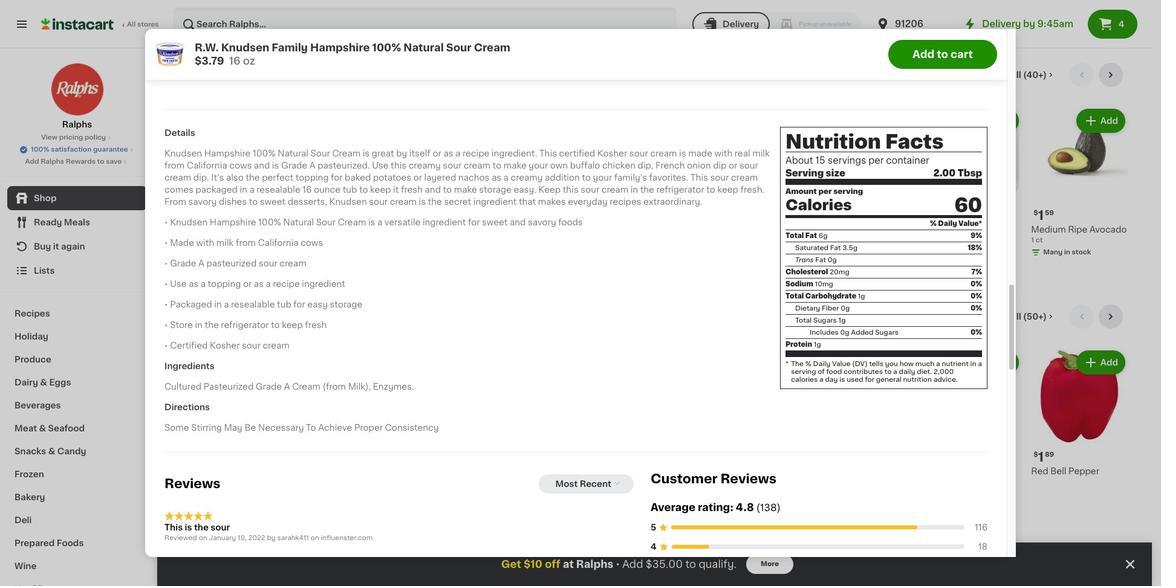 Task type: vqa. For each thing, say whether or not it's contained in the screenshot.
the 14
no



Task type: describe. For each thing, give the bounding box(es) containing it.
stores
[[137, 21, 159, 28]]

real
[[735, 149, 750, 158]]

0 horizontal spatial 5
[[651, 524, 656, 532]]

• for • knudsen hampshire 100% natural sour cream is a versatile ingredient for sweet and savory foods
[[164, 218, 168, 227]]

this inside this is the sour reviewed on january 10, 2022 by sarahk411 on influenster.com
[[164, 524, 183, 532]]

to right dishes
[[249, 198, 258, 206]]

view inside view pricing policy link
[[41, 134, 57, 141]]

dip,
[[638, 161, 653, 170]]

knudsen hampshire 100% natural sour cream is great by itself or as a recipe ingredient. this certified kosher sour cream is made with real milk from california cows and is grade a pasteurized. use this creamy sour cream to make your own buffalo chicken dip, french onion dip or sour cream dip. it's also the perfect topping for baked potatoes or layered nachos as a creamy addition to your family's favorites. this sour cream comes packaged in a resealable 16 ounce tub to keep it fresh and to make storage easy. keep this sour cream in the refrigerator to keep fresh. from savory dishes to sweet desserts, knudsen sour cream is the secret ingredient that makes everyday recipes extraordinary.
[[164, 149, 770, 206]]

is left great
[[363, 149, 370, 158]]

banana $0.79 / lb about 0.36 lb each
[[181, 225, 245, 253]]

day
[[825, 377, 838, 383]]

1 vertical spatial ralphs
[[41, 158, 64, 165]]

many down medium
[[1043, 249, 1062, 256]]

2 vertical spatial and
[[510, 218, 526, 227]]

1 vertical spatial with
[[196, 239, 214, 247]]

kosher inside the knudsen hampshire 100% natural sour cream is great by itself or as a recipe ingredient. this certified kosher sour cream is made with real milk from california cows and is grade a pasteurized. use this creamy sour cream to make your own buffalo chicken dip, french onion dip or sour cream dip. it's also the perfect topping for baked potatoes or layered nachos as a creamy addition to your family's favorites. this sour cream comes packaged in a resealable 16 ounce tub to keep it fresh and to make storage easy. keep this sour cream in the refrigerator to keep fresh. from savory dishes to sweet desserts, knudsen sour cream is the secret ingredient that makes everyday recipes extraordinary.
[[597, 149, 627, 158]]

99
[[730, 452, 739, 458]]

lb right 1.96
[[750, 259, 756, 265]]

clementines,
[[500, 225, 556, 234]]

a up $0.29 each (estimated) element
[[249, 186, 254, 194]]

many down 0.24
[[194, 500, 213, 507]]

sour up • use as a topping or as a recipe ingredient
[[259, 259, 277, 268]]

1 horizontal spatial your
[[593, 173, 612, 182]]

oz inside r.w. knudsen family hampshire 100% natural sour cream $3.79 16 oz
[[243, 56, 255, 66]]

1 horizontal spatial this
[[539, 149, 557, 158]]

packaged
[[196, 186, 238, 194]]

& for meat
[[39, 425, 46, 433]]

1 horizontal spatial sweet
[[482, 218, 508, 227]]

it inside the knudsen hampshire 100% natural sour cream is great by itself or as a recipe ingredient. this certified kosher sour cream is made with real milk from california cows and is grade a pasteurized. use this creamy sour cream to make your own buffalo chicken dip, french onion dip or sour cream dip. it's also the perfect topping for baked potatoes or layered nachos as a creamy addition to your family's favorites. this sour cream comes packaged in a resealable 16 ounce tub to keep it fresh and to make storage easy. keep this sour cream in the refrigerator to keep fresh. from savory dishes to sweet desserts, knudsen sour cream is the secret ingredient that makes everyday recipes extraordinary.
[[393, 186, 399, 194]]

1g for total sugars 1g
[[838, 317, 846, 324]]

a up packaged
[[201, 280, 206, 288]]

use inside the knudsen hampshire 100% natural sour cream is great by itself or as a recipe ingredient. this certified kosher sour cream is made with real milk from california cows and is grade a pasteurized. use this creamy sour cream to make your own buffalo chicken dip, french onion dip or sour cream dip. it's also the perfect topping for baked potatoes or layered nachos as a creamy addition to your family's favorites. this sour cream comes packaged in a resealable 16 ounce tub to keep it fresh and to make storage easy. keep this sour cream in the refrigerator to keep fresh. from savory dishes to sweet desserts, knudsen sour cream is the secret ingredient that makes everyday recipes extraordinary.
[[372, 161, 389, 170]]

customer reviews
[[651, 473, 776, 485]]

container inside blueberries 1 container
[[823, 237, 857, 243]]

is inside * the % daily value (dv) tells you how much a nutrient in a serving of food contributes to a daily diet. 2,000 calories a day is used for general nutrition advice.
[[839, 377, 845, 383]]

(from
[[323, 383, 346, 391]]

reviewed
[[164, 535, 197, 542]]

cream up the comes
[[164, 173, 191, 182]]

avocado
[[1090, 225, 1127, 234]]

deli
[[15, 516, 32, 525]]

9%
[[971, 233, 982, 239]]

1 horizontal spatial 5
[[826, 209, 834, 222]]

(dv)
[[852, 361, 868, 368]]

0.36
[[203, 247, 219, 253]]

sour inside this is the sour reviewed on january 10, 2022 by sarahk411 on influenster.com
[[211, 524, 230, 532]]

a right the nutrient
[[978, 361, 982, 368]]

cream down "ounce"
[[338, 218, 366, 227]]

2 horizontal spatial keep
[[717, 186, 738, 194]]

oz inside "strawberries 32 oz container"
[[935, 237, 943, 243]]

2 non- from the left
[[427, 196, 445, 202]]

16 inside 4 strawberries 16 oz container
[[288, 237, 295, 243]]

organic for organic bananas
[[394, 225, 428, 234]]

amount
[[786, 188, 817, 195]]

in down 0.24
[[214, 500, 220, 507]]

container inside "strawberries 32 oz container"
[[945, 237, 978, 243]]

1 horizontal spatial this
[[563, 186, 579, 194]]

1 horizontal spatial savory
[[528, 218, 556, 227]]

90
[[305, 452, 314, 458]]

91206 button
[[876, 7, 948, 41]]

(est.) inside $ 0 27 each (est.)
[[238, 450, 264, 460]]

in down also
[[240, 186, 247, 194]]

versatile
[[384, 218, 420, 227]]

storage inside the knudsen hampshire 100% natural sour cream is great by itself or as a recipe ingredient. this certified kosher sour cream is made with real milk from california cows and is grade a pasteurized. use this creamy sour cream to make your own buffalo chicken dip, french onion dip or sour cream dip. it's also the perfect topping for baked potatoes or layered nachos as a creamy addition to your family's favorites. this sour cream comes packaged in a resealable 16 ounce tub to keep it fresh and to make storage easy. keep this sour cream in the refrigerator to keep fresh. from savory dishes to sweet desserts, knudsen sour cream is the secret ingredient that makes everyday recipes extraordinary.
[[479, 186, 512, 194]]

100% satisfaction guarantee button
[[19, 143, 135, 155]]

ripe
[[1068, 225, 1087, 234]]

a up fresh vegetables
[[224, 300, 229, 309]]

0 for $ 0 99
[[719, 451, 729, 464]]

sour up the • knudsen hampshire 100% natural sour cream is a versatile ingredient for sweet and savory foods
[[369, 198, 388, 206]]

each inside $ 0 27 each (est.)
[[212, 450, 236, 460]]

1 vertical spatial sugars
[[875, 330, 899, 336]]

nachos
[[458, 173, 489, 182]]

for down secret
[[468, 218, 480, 227]]

16 inside the knudsen hampshire 100% natural sour cream is great by itself or as a recipe ingredient. this certified kosher sour cream is made with real milk from california cows and is grade a pasteurized. use this creamy sour cream to make your own buffalo chicken dip, french onion dip or sour cream dip. it's also the perfect topping for baked potatoes or layered nachos as a creamy addition to your family's favorites. this sour cream comes packaged in a resealable 16 ounce tub to keep it fresh and to make storage easy. keep this sour cream in the refrigerator to keep fresh. from savory dishes to sweet desserts, knudsen sour cream is the secret ingredient that makes everyday recipes extraordinary.
[[303, 186, 312, 194]]

1 1.7 oz link from the left
[[536, 0, 706, 43]]

/pkg (est.)
[[742, 208, 792, 218]]

wine
[[15, 562, 37, 571]]

0 vertical spatial make
[[504, 161, 527, 170]]

beverages
[[15, 402, 61, 410]]

as right nachos
[[492, 173, 501, 182]]

*
[[786, 361, 789, 368]]

0 for $ 0 89
[[401, 451, 410, 464]]

resealable inside the knudsen hampshire 100% natural sour cream is great by itself or as a recipe ingredient. this certified kosher sour cream is made with real milk from california cows and is grade a pasteurized. use this creamy sour cream to make your own buffalo chicken dip, french onion dip or sour cream dip. it's also the perfect topping for baked potatoes or layered nachos as a creamy addition to your family's favorites. this sour cream comes packaged in a resealable 16 ounce tub to keep it fresh and to make storage easy. keep this sour cream in the refrigerator to keep fresh. from savory dishes to sweet desserts, knudsen sour cream is the secret ingredient that makes everyday recipes extraordinary.
[[257, 186, 300, 194]]

serving inside * the % daily value (dv) tells you how much a nutrient in a serving of food contributes to a daily diet. 2,000 calories a day is used for general nutrition advice.
[[791, 369, 816, 376]]

in down 0.36
[[214, 259, 220, 265]]

1 horizontal spatial california
[[258, 239, 298, 247]]

(40+)
[[1023, 71, 1047, 79]]

1g for total carbohydrate 1g
[[858, 293, 865, 300]]

or down • grade a pasteurized sour cream
[[243, 280, 252, 288]]

fruit
[[222, 68, 253, 81]]

cream inside r.w. knudsen family hampshire 100% natural sour cream $3.79 16 oz
[[474, 43, 510, 53]]

• certified kosher sour cream
[[164, 342, 289, 350]]

1 horizontal spatial and
[[425, 186, 441, 194]]

the right also
[[246, 173, 260, 182]]

2 horizontal spatial this
[[690, 173, 708, 182]]

ralphs inside get $10 off at ralphs • add $35.00 to qualify.
[[576, 560, 613, 570]]

0 vertical spatial ralphs
[[62, 120, 92, 129]]

fl
[[805, 23, 810, 30]]

fresh inside the knudsen hampshire 100% natural sour cream is great by itself or as a recipe ingredient. this certified kosher sour cream is made with real milk from california cows and is grade a pasteurized. use this creamy sour cream to make your own buffalo chicken dip, french onion dip or sour cream dip. it's also the perfect topping for baked potatoes or layered nachos as a creamy addition to your family's favorites. this sour cream comes packaged in a resealable 16 ounce tub to keep it fresh and to make storage easy. keep this sour cream in the refrigerator to keep fresh. from savory dishes to sweet desserts, knudsen sour cream is the secret ingredient that makes everyday recipes extraordinary.
[[401, 186, 423, 194]]

stock down roma tomato $1.09 / lb about 0.24 lb each
[[222, 500, 241, 507]]

is left versatile
[[368, 218, 375, 227]]

how
[[900, 361, 914, 368]]

100% satisfaction guarantee
[[31, 146, 128, 153]]

2 vertical spatial 0g
[[840, 330, 849, 336]]

stock up "average"
[[647, 481, 666, 488]]

all for 9
[[1011, 71, 1021, 79]]

a inside the knudsen hampshire 100% natural sour cream is great by itself or as a recipe ingredient. this certified kosher sour cream is made with real milk from california cows and is grade a pasteurized. use this creamy sour cream to make your own buffalo chicken dip, french onion dip or sour cream dip. it's also the perfect topping for baked potatoes or layered nachos as a creamy addition to your family's favorites. this sour cream comes packaged in a resealable 16 ounce tub to keep it fresh and to make storage easy. keep this sour cream in the refrigerator to keep fresh. from savory dishes to sweet desserts, knudsen sour cream is the secret ingredient that makes everyday recipes extraordinary.
[[309, 161, 315, 170]]

the inside this is the sour reviewed on january 10, 2022 by sarahk411 on influenster.com
[[194, 524, 209, 532]]

to down • packaged in a resealable tub for easy storage
[[271, 321, 280, 329]]

it inside buy it again link
[[53, 242, 59, 251]]

add button for strawberries
[[971, 110, 1018, 132]]

0 vertical spatial your
[[529, 161, 548, 170]]

100% inside the knudsen hampshire 100% natural sour cream is great by itself or as a recipe ingredient. this certified kosher sour cream is made with real milk from california cows and is grade a pasteurized. use this creamy sour cream to make your own buffalo chicken dip, french onion dip or sour cream dip. it's also the perfect topping for baked potatoes or layered nachos as a creamy addition to your family's favorites. this sour cream comes packaged in a resealable 16 ounce tub to keep it fresh and to make storage easy. keep this sour cream in the refrigerator to keep fresh. from savory dishes to sweet desserts, knudsen sour cream is the secret ingredient that makes everyday recipes extraordinary.
[[253, 149, 276, 158]]

or right dip
[[729, 161, 737, 170]]

lb right 0.36
[[220, 247, 226, 253]]

• packaged in a resealable tub for easy storage
[[164, 300, 362, 309]]

each down organic non-gmo
[[425, 208, 449, 218]]

10,
[[238, 535, 247, 542]]

product group containing /pkg (est.)
[[713, 106, 809, 267]]

2 vertical spatial 1g
[[814, 342, 821, 348]]

59 for organic girl organic baby arugula
[[942, 452, 951, 458]]

view for milk
[[988, 555, 1009, 563]]

bakery link
[[7, 486, 147, 509]]

(est.) inside $ 0 90 each (est.)
[[345, 450, 371, 460]]

a down of
[[819, 377, 823, 383]]

18
[[978, 543, 987, 551]]

the down family's
[[640, 186, 654, 194]]

100% inside button
[[31, 146, 49, 153]]

in right store at the left bottom
[[195, 321, 203, 329]]

1 vertical spatial use
[[170, 280, 187, 288]]

$0.90 each (estimated) element
[[288, 450, 384, 465]]

blueberries
[[819, 225, 867, 234]]

$ up organic girl organic baby arugula
[[927, 452, 932, 458]]

baby inside organic girl organic baby arugula
[[925, 479, 947, 488]]

0 for $ 0 27 each (est.)
[[188, 451, 197, 464]]

18%
[[968, 245, 982, 252]]

cream up recipes
[[602, 186, 628, 194]]

2 vertical spatial ingredient
[[302, 280, 345, 288]]

refrigerator inside the knudsen hampshire 100% natural sour cream is great by itself or as a recipe ingredient. this certified kosher sour cream is made with real milk from california cows and is grade a pasteurized. use this creamy sour cream to make your own buffalo chicken dip, french onion dip or sour cream dip. it's also the perfect topping for baked potatoes or layered nachos as a creamy addition to your family's favorites. this sour cream comes packaged in a resealable 16 ounce tub to keep it fresh and to make storage easy. keep this sour cream in the refrigerator to keep fresh. from savory dishes to sweet desserts, knudsen sour cream is the secret ingredient that makes everyday recipes extraordinary.
[[656, 186, 704, 194]]

stock down the medium ripe avocado 1 ct
[[1072, 249, 1091, 256]]

in down family's
[[630, 186, 638, 194]]

some
[[164, 424, 189, 432]]

100% inside r.w. knudsen family hampshire 100% natural sour cream $3.79 16 oz
[[372, 43, 401, 53]]

cream up nachos
[[464, 161, 490, 170]]

1 horizontal spatial keep
[[370, 186, 391, 194]]

view all (50+) button for fresh vegetables
[[983, 305, 1060, 329]]

a up nachos
[[455, 149, 460, 158]]

• for • store in the refrigerator to keep fresh
[[164, 321, 168, 329]]

prepared foods
[[15, 539, 84, 548]]

sour down real
[[739, 161, 758, 170]]

(est.) inside $0.38 each (estimated) element
[[451, 208, 477, 218]]

1 vertical spatial fresh
[[305, 321, 327, 329]]

per for serving
[[818, 188, 832, 195]]

0 horizontal spatial reviews
[[164, 478, 220, 490]]

roma tomato $1.09 / lb about 0.24 lb each
[[181, 467, 244, 495]]

4 inside button
[[1119, 20, 1124, 28]]

1 for $ 1 09
[[613, 451, 619, 464]]

0 vertical spatial and
[[254, 161, 270, 170]]

extraordinary.
[[643, 198, 702, 206]]

also
[[226, 173, 244, 182]]

$ inside $ 0 99
[[715, 452, 719, 458]]

cart
[[951, 50, 973, 59]]

0 vertical spatial this
[[391, 161, 406, 170]]

natural inside the knudsen hampshire 100% natural sour cream is great by itself or as a recipe ingredient. this certified kosher sour cream is made with real milk from california cows and is grade a pasteurized. use this creamy sour cream to make your own buffalo chicken dip, french onion dip or sour cream dip. it's also the perfect topping for baked potatoes or layered nachos as a creamy addition to your family's favorites. this sour cream comes packaged in a resealable 16 ounce tub to keep it fresh and to make storage easy. keep this sour cream in the refrigerator to keep fresh. from savory dishes to sweet desserts, knudsen sour cream is the secret ingredient that makes everyday recipes extraordinary.
[[278, 149, 308, 158]]

2 vertical spatial hampshire
[[210, 218, 256, 227]]

cilantro
[[606, 467, 640, 476]]

each inside roma tomato $1.09 / lb about 0.24 lb each
[[228, 488, 244, 495]]

dietary
[[795, 305, 820, 312]]

1 inside the medium ripe avocado 1 ct
[[1031, 237, 1034, 243]]

tbsp
[[957, 168, 982, 178]]

$ inside $ 0 90 each (est.)
[[290, 452, 294, 458]]

1 strawberries from the left
[[288, 225, 341, 234]]

(est.) inside $0.29 each (estimated) element
[[239, 208, 264, 218]]

product group containing 6
[[500, 106, 597, 245]]

2 1.7 oz link from the left
[[886, 0, 1057, 43]]

proper
[[354, 424, 383, 432]]

dairy & eggs
[[15, 379, 71, 387]]

0% for total carbohydrate 1g
[[971, 293, 982, 300]]

family
[[272, 43, 308, 53]]

store
[[170, 321, 193, 329]]

1 vertical spatial recipe
[[273, 280, 300, 288]]

knudsen up $0.79
[[170, 218, 208, 227]]

10mg
[[815, 281, 833, 288]]

0 horizontal spatial kosher
[[210, 342, 240, 350]]

$ up spinach
[[503, 452, 507, 458]]

many in stock down 0.36
[[194, 259, 241, 265]]

cream down 4 strawberries 16 oz container
[[280, 259, 306, 268]]

$ 0 90 each (est.)
[[290, 450, 371, 464]]

(scallions)
[[713, 479, 757, 488]]

produce
[[15, 356, 51, 364]]

to down layered at the top
[[443, 186, 452, 194]]

2 strawberries from the left
[[925, 225, 979, 234]]

• for • certified kosher sour cream
[[164, 342, 168, 350]]

1 vertical spatial make
[[454, 186, 477, 194]]

product group containing 5
[[819, 106, 915, 245]]

• grade a pasteurized sour cream
[[164, 259, 306, 268]]

many in stock down cilantro
[[618, 481, 666, 488]]

1 vertical spatial from
[[236, 239, 256, 247]]

$ 9 09
[[927, 209, 951, 222]]

spinach
[[500, 479, 534, 488]]

2 vertical spatial total
[[795, 317, 812, 324]]

is up 'french'
[[679, 149, 686, 158]]

chicken
[[602, 161, 636, 170]]

cultured
[[164, 383, 201, 391]]

includes 0g added sugars
[[810, 330, 899, 336]]

total for saturated fat 3.5g
[[786, 233, 804, 239]]

cream up 'french'
[[650, 149, 677, 158]]

cream left "(from"
[[292, 383, 320, 391]]

2 horizontal spatial by
[[1023, 19, 1035, 28]]

california inside the knudsen hampshire 100% natural sour cream is great by itself or as a recipe ingredient. this certified kosher sour cream is made with real milk from california cows and is grade a pasteurized. use this creamy sour cream to make your own buffalo chicken dip, french onion dip or sour cream dip. it's also the perfect topping for baked potatoes or layered nachos as a creamy addition to your family's favorites. this sour cream comes packaged in a resealable 16 ounce tub to keep it fresh and to make storage easy. keep this sour cream in the refrigerator to keep fresh. from savory dishes to sweet desserts, knudsen sour cream is the secret ingredient that makes everyday recipes extraordinary.
[[187, 161, 227, 170]]

value*
[[958, 221, 982, 227]]

as up packaged
[[189, 280, 198, 288]]

2 vertical spatial sour
[[316, 218, 336, 227]]

89 for 0
[[411, 452, 420, 458]]

each inside banana $0.79 / lb about 0.36 lb each
[[228, 247, 245, 253]]

all for 4
[[1011, 313, 1021, 321]]

in inside * the % daily value (dv) tells you how much a nutrient in a serving of food contributes to a daily diet. 2,000 calories a day is used for general nutrition advice.
[[970, 361, 976, 368]]

to left save
[[97, 158, 104, 165]]

0 horizontal spatial tub
[[277, 300, 291, 309]]

$1.52 each (estimated) element
[[819, 450, 915, 465]]

09 for 9
[[942, 210, 951, 216]]

dietary fiber 0g
[[795, 305, 850, 312]]

meat
[[15, 425, 37, 433]]

1 horizontal spatial cows
[[301, 239, 323, 247]]

get
[[501, 560, 521, 570]]

/ inside banana $0.79 / lb about 0.36 lb each
[[202, 237, 205, 243]]

dip
[[713, 161, 727, 170]]

certified
[[559, 149, 595, 158]]

milk),
[[348, 383, 371, 391]]

calories
[[786, 198, 852, 212]]

2 1.7 oz from the left
[[976, 23, 994, 30]]

0 up banana
[[188, 209, 197, 222]]

0 horizontal spatial refrigerator
[[221, 321, 269, 329]]

natural inside r.w. knudsen family hampshire 100% natural sour cream $3.79 16 oz
[[404, 43, 444, 53]]

certified
[[170, 342, 208, 350]]

bag
[[558, 225, 575, 234]]

0% for dietary fiber 0g
[[971, 305, 982, 312]]

delivery for delivery by 9:45am
[[982, 19, 1021, 28]]

• for • made with milk from california cows
[[164, 239, 168, 247]]

from
[[164, 198, 186, 206]]

cream down 'vegetables'
[[263, 342, 289, 350]]

1 vertical spatial topping
[[208, 280, 241, 288]]

in down cilantro
[[639, 481, 645, 488]]

1 vertical spatial storage
[[330, 300, 362, 309]]

0 for $ 0 90 each (est.)
[[294, 451, 304, 464]]

fresh for fresh fruit
[[181, 68, 219, 81]]

much
[[915, 361, 934, 368]]

% inside * the % daily value (dv) tells you how much a nutrient in a serving of food contributes to a daily diet. 2,000 calories a day is used for general nutrition advice.
[[805, 361, 811, 368]]

0 vertical spatial sugars
[[813, 317, 837, 324]]

2 vertical spatial natural
[[283, 218, 314, 227]]

2.00
[[934, 168, 955, 178]]

stock down the • made with milk from california cows
[[222, 259, 241, 265]]

1 horizontal spatial ingredient
[[423, 218, 466, 227]]

0 horizontal spatial milk
[[216, 239, 234, 247]]

for inside the knudsen hampshire 100% natural sour cream is great by itself or as a recipe ingredient. this certified kosher sour cream is made with real milk from california cows and is grade a pasteurized. use this creamy sour cream to make your own buffalo chicken dip, french onion dip or sour cream dip. it's also the perfect topping for baked potatoes or layered nachos as a creamy addition to your family's favorites. this sour cream comes packaged in a resealable 16 ounce tub to keep it fresh and to make storage easy. keep this sour cream in the refrigerator to keep fresh. from savory dishes to sweet desserts, knudsen sour cream is the secret ingredient that makes everyday recipes extraordinary.
[[331, 173, 343, 182]]

total fat 6g
[[786, 233, 828, 239]]

sour inside r.w. knudsen family hampshire 100% natural sour cream $3.79 16 oz
[[446, 43, 471, 53]]

or left layered at the top
[[413, 173, 422, 182]]

many in stock down the medium ripe avocado 1 ct
[[1043, 249, 1091, 256]]

topping inside the knudsen hampshire 100% natural sour cream is great by itself or as a recipe ingredient. this certified kosher sour cream is made with real milk from california cows and is grade a pasteurized. use this creamy sour cream to make your own buffalo chicken dip, french onion dip or sour cream dip. it's also the perfect topping for baked potatoes or layered nachos as a creamy addition to your family's favorites. this sour cream comes packaged in a resealable 16 ounce tub to keep it fresh and to make storage easy. keep this sour cream in the refrigerator to keep fresh. from savory dishes to sweet desserts, knudsen sour cream is the secret ingredient that makes everyday recipes extraordinary.
[[296, 173, 329, 182]]

stock down onions
[[753, 503, 772, 510]]

0 vertical spatial %
[[930, 221, 937, 227]]

add ralphs rewards to save link
[[25, 157, 129, 167]]

• for • use as a topping or as a recipe ingredient
[[164, 280, 168, 288]]

as up layered at the top
[[443, 149, 453, 158]]

$0.38 each (estimated) element
[[394, 208, 490, 224]]

a up 2,000
[[936, 361, 940, 368]]

organic for organic
[[608, 196, 635, 202]]

$ 1 52 each (est.)
[[821, 450, 898, 464]]

view pricing policy
[[41, 134, 106, 141]]

per for container
[[868, 156, 884, 165]]

to inside * the % daily value (dv) tells you how much a nutrient in a serving of food contributes to a daily diet. 2,000 calories a day is used for general nutrition advice.
[[885, 369, 892, 376]]

to down the buffalo
[[582, 173, 591, 182]]

each down dishes
[[212, 208, 236, 218]]

1 horizontal spatial daily
[[938, 221, 957, 227]]

lists
[[34, 267, 55, 275]]

$10
[[524, 560, 542, 570]]

organic for organic girl baby spinach
[[500, 467, 534, 476]]

green for 5
[[713, 225, 739, 234]]

2,000
[[934, 369, 954, 376]]

the up $0.38 each (estimated) element
[[428, 198, 442, 206]]

1 vertical spatial grade
[[170, 259, 196, 268]]

cholesterol
[[786, 269, 828, 276]]

january
[[209, 535, 236, 542]]

0 vertical spatial creamy
[[409, 161, 441, 170]]

is inside this is the sour reviewed on january 10, 2022 by sarahk411 on influenster.com
[[185, 524, 192, 532]]

a down you
[[893, 369, 897, 376]]

most
[[555, 480, 578, 488]]

to down ingredient. at the left
[[493, 161, 501, 170]]

many in stock down (scallions)
[[725, 503, 772, 510]]

sour up dip,
[[629, 149, 648, 158]]

from inside the knudsen hampshire 100% natural sour cream is great by itself or as a recipe ingredient. this certified kosher sour cream is made with real milk from california cows and is grade a pasteurized. use this creamy sour cream to make your own buffalo chicken dip, french onion dip or sour cream dip. it's also the perfect topping for baked potatoes or layered nachos as a creamy addition to your family's favorites. this sour cream comes packaged in a resealable 16 ounce tub to keep it fresh and to make storage easy. keep this sour cream in the refrigerator to keep fresh. from savory dishes to sweet desserts, knudsen sour cream is the secret ingredient that makes everyday recipes extraordinary.
[[164, 161, 184, 170]]

about up serving
[[786, 156, 813, 165]]

add button for medium ripe avocado
[[1077, 110, 1124, 132]]

the up the • certified kosher sour cream
[[205, 321, 219, 329]]

serving size
[[786, 168, 845, 178]]

in left the (138)
[[745, 503, 752, 510]]

saturated
[[795, 245, 828, 252]]

view for fresh fruit
[[988, 71, 1009, 79]]

in down the medium ripe avocado 1 ct
[[1064, 249, 1070, 256]]

eggs
[[49, 379, 71, 387]]

cream up versatile
[[390, 198, 417, 206]]

non- inside the product group
[[501, 196, 519, 202]]

each (est.) for banana
[[212, 208, 264, 218]]

cream up fresh.
[[731, 173, 758, 182]]

1 horizontal spatial a
[[284, 383, 290, 391]]

many in stock down 0.24
[[194, 500, 241, 507]]

a left versatile
[[377, 218, 382, 227]]

in up fresh vegetables
[[214, 300, 222, 309]]

milk
[[181, 552, 210, 565]]

fat for total
[[805, 233, 817, 239]]

0 vertical spatial container
[[886, 156, 929, 165]]

many down cilantro
[[618, 481, 638, 488]]

to down "baked"
[[359, 186, 368, 194]]

lb up 0.36
[[206, 237, 213, 243]]

by inside the knudsen hampshire 100% natural sour cream is great by itself or as a recipe ingredient. this certified kosher sour cream is made with real milk from california cows and is grade a pasteurized. use this creamy sour cream to make your own buffalo chicken dip, french onion dip or sour cream dip. it's also the perfect topping for baked potatoes or layered nachos as a creamy addition to your family's favorites. this sour cream comes packaged in a resealable 16 ounce tub to keep it fresh and to make storage easy. keep this sour cream in the refrigerator to keep fresh. from savory dishes to sweet desserts, knudsen sour cream is the secret ingredient that makes everyday recipes extraordinary.
[[396, 149, 407, 158]]

rewards
[[66, 158, 96, 165]]

$ inside $ 1 52 each (est.)
[[821, 452, 826, 458]]

hampshire inside the knudsen hampshire 100% natural sour cream is great by itself or as a recipe ingredient. this certified kosher sour cream is made with real milk from california cows and is grade a pasteurized. use this creamy sour cream to make your own buffalo chicken dip, french onion dip or sour cream dip. it's also the perfect topping for baked potatoes or layered nachos as a creamy addition to your family's favorites. this sour cream comes packaged in a resealable 16 ounce tub to keep it fresh and to make storage easy. keep this sour cream in the refrigerator to keep fresh. from savory dishes to sweet desserts, knudsen sour cream is the secret ingredient that makes everyday recipes extraordinary.
[[204, 149, 251, 158]]

1 for $ 1 52 each (est.)
[[826, 451, 831, 464]]

again
[[61, 242, 85, 251]]



Task type: locate. For each thing, give the bounding box(es) containing it.
1 left fl
[[801, 23, 803, 30]]

total up "saturated"
[[786, 233, 804, 239]]

1 1.7 oz from the left
[[625, 23, 643, 30]]

about inside banana $0.79 / lb about 0.36 lb each
[[181, 247, 202, 253]]

many down (scallions)
[[725, 503, 744, 510]]

2 0% from the top
[[971, 293, 982, 300]]

0 horizontal spatial 1.7 oz
[[625, 23, 643, 30]]

each inside $ 1 52 each (est.)
[[846, 450, 870, 460]]

0 horizontal spatial 09
[[620, 452, 629, 458]]

lb right 0.24
[[220, 488, 226, 495]]

cows inside the knudsen hampshire 100% natural sour cream is great by itself or as a recipe ingredient. this certified kosher sour cream is made with real milk from california cows and is grade a pasteurized. use this creamy sour cream to make your own buffalo chicken dip, french onion dip or sour cream dip. it's also the perfect topping for baked potatoes or layered nachos as a creamy addition to your family's favorites. this sour cream comes packaged in a resealable 16 ounce tub to keep it fresh and to make storage easy. keep this sour cream in the refrigerator to keep fresh. from savory dishes to sweet desserts, knudsen sour cream is the secret ingredient that makes everyday recipes extraordinary.
[[229, 161, 252, 170]]

cream up pasteurized.
[[332, 149, 360, 158]]

/ inside the product group
[[757, 259, 760, 265]]

1 inside $ 1 52 each (est.)
[[826, 451, 831, 464]]

sour down view all
[[446, 43, 471, 53]]

$0.27 each (estimated) element
[[181, 450, 278, 465]]

0 inside $ 0 90 each (est.)
[[294, 451, 304, 464]]

/ inside roma tomato $1.09 / lb about 0.24 lb each
[[201, 479, 204, 485]]

cows up also
[[229, 161, 252, 170]]

20mg
[[830, 269, 849, 276]]

storage
[[479, 186, 512, 194], [330, 300, 362, 309]]

organic non-gmo
[[395, 196, 463, 202]]

1 vertical spatial kosher
[[210, 342, 240, 350]]

5 down "average"
[[651, 524, 656, 532]]

0 vertical spatial resealable
[[257, 186, 300, 194]]

1 non- from the left
[[501, 196, 519, 202]]

organic inside organic girl baby spinach
[[500, 467, 534, 476]]

1 horizontal spatial strawberries
[[925, 225, 979, 234]]

1 vertical spatial california
[[258, 239, 298, 247]]

59 for organic girl baby spinach
[[517, 452, 526, 458]]

all inside 'link'
[[443, 27, 451, 33]]

09 inside $ 9 09
[[942, 210, 951, 216]]

1 for $ 1 89
[[1038, 451, 1044, 464]]

0 vertical spatial natural
[[404, 43, 444, 53]]

1 vertical spatial /
[[757, 259, 760, 265]]

2 horizontal spatial 59
[[1045, 210, 1054, 216]]

0 horizontal spatial california
[[187, 161, 227, 170]]

medium
[[1031, 225, 1066, 234]]

★★★★★
[[164, 511, 213, 521], [164, 511, 213, 521]]

sour
[[629, 149, 648, 158], [443, 161, 462, 170], [739, 161, 758, 170], [710, 173, 729, 182], [581, 186, 599, 194], [369, 198, 388, 206], [259, 259, 277, 268], [242, 342, 261, 350], [211, 524, 230, 532]]

0 horizontal spatial baby
[[553, 467, 575, 476]]

1 horizontal spatial it
[[393, 186, 399, 194]]

$ inside $ 1 59
[[1034, 210, 1038, 216]]

1 left ct
[[1031, 237, 1034, 243]]

fat for saturated
[[830, 245, 841, 252]]

may
[[224, 424, 242, 432]]

vegetables
[[222, 310, 298, 323]]

• for • grade a pasteurized sour cream
[[164, 259, 168, 268]]

(est.) inside the product group
[[766, 208, 792, 218]]

1 vertical spatial by
[[396, 149, 407, 158]]

1 vertical spatial &
[[39, 425, 46, 433]]

green seedless grapes
[[713, 225, 780, 246]]

2 horizontal spatial and
[[510, 218, 526, 227]]

1 fl oz link
[[711, 0, 882, 43]]

and down "that"
[[510, 218, 526, 227]]

0 horizontal spatial container
[[886, 156, 929, 165]]

0 vertical spatial fat
[[805, 233, 817, 239]]

/ for tomato
[[201, 479, 204, 485]]

$ 4 59 for organic girl baby spinach
[[503, 451, 526, 464]]

sour up layered at the top
[[443, 161, 462, 170]]

more
[[761, 561, 779, 568]]

average rating: 4.8 (138)
[[651, 503, 781, 513]]

product group containing 7
[[606, 106, 703, 245]]

1 $ 4 59 from the left
[[503, 451, 526, 464]]

tomato
[[208, 467, 240, 476]]

produce link
[[7, 348, 147, 371]]

the
[[246, 173, 260, 182], [640, 186, 654, 194], [428, 198, 442, 206], [205, 321, 219, 329], [194, 524, 209, 532]]

2 each (est.) from the left
[[425, 208, 477, 218]]

by left 9:45am
[[1023, 19, 1035, 28]]

0 vertical spatial it
[[393, 186, 399, 194]]

(est.) inside $ 1 52 each (est.)
[[872, 450, 898, 460]]

0g
[[828, 257, 837, 264], [841, 305, 850, 312], [840, 330, 849, 336]]

1 vertical spatial fat
[[830, 245, 841, 252]]

1 green from the top
[[713, 225, 739, 234]]

1 vertical spatial baby
[[925, 479, 947, 488]]

4 inside 4 strawberries 16 oz container
[[294, 209, 304, 222]]

$ up medium
[[1034, 210, 1038, 216]]

or right itself
[[433, 149, 441, 158]]

0 vertical spatial this
[[539, 149, 557, 158]]

• inside get $10 off at ralphs • add $35.00 to qualify.
[[616, 560, 620, 570]]

add to cart
[[913, 50, 973, 59]]

from up • grade a pasteurized sour cream
[[236, 239, 256, 247]]

2 vertical spatial ralphs
[[576, 560, 613, 570]]

09 up cilantro
[[620, 452, 629, 458]]

green inside green onions (scallions)
[[713, 467, 739, 476]]

knudsen down "ounce"
[[329, 198, 367, 206]]

to up general
[[885, 369, 892, 376]]

fat left 6g
[[805, 233, 817, 239]]

$ inside $ 1 89
[[1034, 452, 1038, 458]]

green inside green seedless grapes
[[713, 225, 739, 234]]

each up tomato
[[212, 450, 236, 460]]

own
[[550, 161, 568, 170]]

many down 0.36
[[194, 259, 213, 265]]

89 inside $ 1 89
[[1045, 452, 1054, 458]]

2 green from the top
[[713, 467, 739, 476]]

each (est.) inside $0.29 each (estimated) element
[[212, 208, 264, 218]]

0 horizontal spatial from
[[164, 161, 184, 170]]

1 horizontal spatial serving
[[833, 188, 863, 195]]

container down blueberries
[[823, 237, 857, 243]]

grade down made
[[170, 259, 196, 268]]

1g
[[858, 293, 865, 300], [838, 317, 846, 324], [814, 342, 821, 348]]

4.8
[[736, 503, 754, 513]]

& for snacks
[[48, 447, 55, 456]]

& left eggs
[[40, 379, 47, 387]]

1 horizontal spatial 09
[[942, 210, 951, 216]]

1 for $ 1 59
[[1038, 209, 1044, 222]]

sweet inside the knudsen hampshire 100% natural sour cream is great by itself or as a recipe ingredient. this certified kosher sour cream is made with real milk from california cows and is grade a pasteurized. use this creamy sour cream to make your own buffalo chicken dip, french onion dip or sour cream dip. it's also the perfect topping for baked potatoes or layered nachos as a creamy addition to your family's favorites. this sour cream comes packaged in a resealable 16 ounce tub to keep it fresh and to make storage easy. keep this sour cream in the refrigerator to keep fresh. from savory dishes to sweet desserts, knudsen sour cream is the secret ingredient that makes everyday recipes extraordinary.
[[260, 198, 286, 206]]

nutrition
[[903, 377, 932, 383]]

1 1.7 from the left
[[625, 23, 634, 30]]

ralphs
[[62, 120, 92, 129], [41, 158, 64, 165], [576, 560, 613, 570]]

/ down banana
[[202, 237, 205, 243]]

total sugars 1g
[[795, 317, 846, 324]]

0 horizontal spatial delivery
[[723, 20, 759, 28]]

green up grapes
[[713, 225, 739, 234]]

view all (50+) button
[[983, 305, 1060, 329], [983, 547, 1060, 571]]

0 vertical spatial storage
[[479, 186, 512, 194]]

1 0% from the top
[[971, 281, 982, 288]]

green for 1
[[713, 467, 739, 476]]

1 for blueberries 1 container
[[819, 237, 822, 243]]

0 horizontal spatial recipe
[[273, 280, 300, 288]]

• knudsen hampshire 100% natural sour cream is a versatile ingredient for sweet and savory foods
[[164, 218, 583, 227]]

ingredient inside the knudsen hampshire 100% natural sour cream is great by itself or as a recipe ingredient. this certified kosher sour cream is made with real milk from california cows and is grade a pasteurized. use this creamy sour cream to make your own buffalo chicken dip, french onion dip or sour cream dip. it's also the perfect topping for baked potatoes or layered nachos as a creamy addition to your family's favorites. this sour cream comes packaged in a resealable 16 ounce tub to keep it fresh and to make storage easy. keep this sour cream in the refrigerator to keep fresh. from savory dishes to sweet desserts, knudsen sour cream is the secret ingredient that makes everyday recipes extraordinary.
[[473, 198, 517, 206]]

2 vertical spatial /
[[201, 479, 204, 485]]

bananas
[[430, 225, 466, 234]]

& inside "dairy & eggs" link
[[40, 379, 47, 387]]

2 on from the left
[[311, 535, 319, 542]]

0 vertical spatial kosher
[[597, 149, 627, 158]]

lb up 0.24
[[206, 479, 212, 485]]

baked
[[345, 173, 371, 182]]

view all (50+) inside the item carousel region
[[988, 313, 1047, 321]]

all inside 'popup button'
[[1011, 71, 1021, 79]]

blueberries 1 container
[[819, 225, 867, 243]]

2 view all (50+) button from the top
[[983, 547, 1060, 571]]

a
[[455, 149, 460, 158], [503, 173, 508, 182], [249, 186, 254, 194], [377, 218, 382, 227], [201, 280, 206, 288], [266, 280, 271, 288], [224, 300, 229, 309], [936, 361, 940, 368], [978, 361, 982, 368], [893, 369, 897, 376], [819, 377, 823, 383]]

gmo inside the product group
[[519, 196, 537, 202]]

baby inside organic girl baby spinach
[[553, 467, 575, 476]]

$0.29 each (estimated) element
[[181, 208, 278, 224]]

recipes
[[15, 310, 50, 318]]

view all (50+) for milk
[[988, 555, 1047, 563]]

(138)
[[756, 503, 781, 513]]

product group
[[181, 106, 278, 269], [288, 106, 384, 245], [394, 106, 490, 269], [500, 106, 597, 245], [606, 106, 703, 245], [713, 106, 809, 267], [819, 106, 915, 245], [925, 106, 1022, 245], [1031, 106, 1128, 260], [181, 348, 278, 511], [713, 348, 809, 514], [819, 348, 915, 511], [925, 348, 1022, 510], [1031, 348, 1128, 478]]

cholesterol 20mg
[[786, 269, 849, 276]]

& inside snacks & candy link
[[48, 447, 55, 456]]

1 horizontal spatial make
[[504, 161, 527, 170]]

• for • packaged in a resealable tub for easy storage
[[164, 300, 168, 309]]

fresh up organic non-gmo
[[401, 186, 423, 194]]

add inside the product group
[[994, 117, 1012, 125]]

topping up "ounce"
[[296, 173, 329, 182]]

0 vertical spatial savory
[[188, 198, 217, 206]]

grade inside the knudsen hampshire 100% natural sour cream is great by itself or as a recipe ingredient. this certified kosher sour cream is made with real milk from california cows and is grade a pasteurized. use this creamy sour cream to make your own buffalo chicken dip, french onion dip or sour cream dip. it's also the perfect topping for baked potatoes or layered nachos as a creamy addition to your family's favorites. this sour cream comes packaged in a resealable 16 ounce tub to keep it fresh and to make storage easy. keep this sour cream in the refrigerator to keep fresh. from savory dishes to sweet desserts, knudsen sour cream is the secret ingredient that makes everyday recipes extraordinary.
[[281, 161, 307, 170]]

1 girl from the left
[[536, 467, 551, 476]]

1 horizontal spatial creamy
[[511, 173, 543, 182]]

details
[[164, 129, 195, 137]]

serving down size in the right top of the page
[[833, 188, 863, 195]]

0g for trans fat 0g
[[828, 257, 837, 264]]

savory down makes at top
[[528, 218, 556, 227]]

/pkg
[[742, 208, 764, 218]]

add button for green onions (scallions)
[[759, 352, 805, 374]]

non-
[[501, 196, 519, 202], [427, 196, 445, 202]]

daily
[[899, 369, 915, 376]]

container down the facts
[[886, 156, 929, 165]]

cream inside the knudsen hampshire 100% natural sour cream is great by itself or as a recipe ingredient. this certified kosher sour cream is made with real milk from california cows and is grade a pasteurized. use this creamy sour cream to make your own buffalo chicken dip, french onion dip or sour cream dip. it's also the perfect topping for baked potatoes or layered nachos as a creamy addition to your family's favorites. this sour cream comes packaged in a resealable 16 ounce tub to keep it fresh and to make storage easy. keep this sour cream in the refrigerator to keep fresh. from savory dishes to sweet desserts, knudsen sour cream is the secret ingredient that makes everyday recipes extraordinary.
[[332, 149, 360, 158]]

r.w. knudsen family hampshire 100% natural sour cream $3.79 16 oz
[[195, 43, 510, 66]]

1 horizontal spatial 59
[[942, 452, 951, 458]]

1 gmo from the left
[[519, 196, 537, 202]]

0 horizontal spatial container
[[306, 237, 340, 243]]

(50+)
[[1023, 313, 1047, 321], [1023, 555, 1047, 563]]

tells
[[869, 361, 883, 368]]

0 horizontal spatial all
[[127, 21, 136, 28]]

3.5g
[[842, 245, 858, 252]]

1 horizontal spatial 89
[[1045, 452, 1054, 458]]

about inside roma tomato $1.09 / lb about 0.24 lb each
[[181, 488, 202, 495]]

sour down • store in the refrigerator to keep fresh
[[242, 342, 261, 350]]

2 horizontal spatial ingredient
[[473, 198, 517, 206]]

this up potatoes
[[391, 161, 406, 170]]

california up • use as a topping or as a recipe ingredient
[[258, 239, 298, 247]]

ingredients
[[164, 362, 214, 371]]

0 vertical spatial from
[[164, 161, 184, 170]]

89 up bell
[[1045, 452, 1054, 458]]

add inside get $10 off at ralphs • add $35.00 to qualify.
[[622, 560, 643, 570]]

by inside this is the sour reviewed on january 10, 2022 by sarahk411 on influenster.com
[[267, 535, 276, 542]]

1 fl oz
[[801, 23, 819, 30]]

1 view all (50+) from the top
[[988, 313, 1047, 321]]

2 horizontal spatial a
[[309, 161, 315, 170]]

add button for red bell pepper
[[1077, 352, 1124, 374]]

2 vertical spatial grade
[[256, 383, 282, 391]]

hampshire inside r.w. knudsen family hampshire 100% natural sour cream $3.79 16 oz
[[310, 43, 370, 53]]

2 girl from the left
[[961, 467, 976, 476]]

fat up cholesterol 20mg
[[815, 257, 826, 264]]

add button
[[971, 110, 1018, 132], [1077, 110, 1124, 132], [759, 352, 805, 374], [865, 352, 912, 374], [971, 352, 1018, 374], [1077, 352, 1124, 374]]

favorites.
[[649, 173, 688, 182]]

on
[[199, 535, 207, 542], [311, 535, 319, 542]]

creamy up easy.
[[511, 173, 543, 182]]

knudsen down details
[[164, 149, 202, 158]]

pepper
[[1068, 467, 1099, 476]]

makes
[[538, 198, 566, 206]]

servings per container
[[828, 156, 929, 165]]

1 vertical spatial view all (50+) button
[[983, 547, 1060, 571]]

with up dip
[[715, 149, 732, 158]]

59 inside $ 1 59
[[1045, 210, 1054, 216]]

policy
[[85, 134, 106, 141]]

california up dip. on the left top
[[187, 161, 227, 170]]

2 view all (50+) from the top
[[988, 555, 1047, 563]]

$ inside $ 0 27 each (est.)
[[184, 452, 188, 458]]

knudsen inside r.w. knudsen family hampshire 100% natural sour cream $3.79 16 oz
[[221, 43, 269, 53]]

satisfaction
[[51, 146, 91, 153]]

girl for baby
[[536, 467, 551, 476]]

sour down dip
[[710, 173, 729, 182]]

frozen
[[15, 470, 44, 479]]

fresh
[[401, 186, 423, 194], [305, 321, 327, 329]]

1 horizontal spatial use
[[372, 161, 389, 170]]

15
[[815, 156, 825, 165]]

as up • packaged in a resealable tub for easy storage
[[254, 280, 264, 288]]

0 vertical spatial recipe
[[463, 149, 489, 158]]

oz inside 4 strawberries 16 oz container
[[297, 237, 305, 243]]

$ 4 59 up organic girl organic baby arugula
[[927, 451, 951, 464]]

add button for each (est.)
[[865, 352, 912, 374]]

girl inside organic girl organic baby arugula
[[961, 467, 976, 476]]

0 vertical spatial with
[[715, 149, 732, 158]]

main content
[[157, 48, 1152, 587]]

1 horizontal spatial delivery
[[982, 19, 1021, 28]]

view all (50+) for fresh vegetables
[[988, 313, 1047, 321]]

daily left value*
[[938, 221, 957, 227]]

1 vertical spatial creamy
[[511, 173, 543, 182]]

6g
[[819, 233, 828, 239]]

for inside * the % daily value (dv) tells you how much a nutrient in a serving of food contributes to a daily diet. 2,000 calories a day is used for general nutrition advice.
[[865, 377, 874, 383]]

0% for sodium 10mg
[[971, 281, 982, 288]]

is up $0.38 each (estimated) element
[[419, 198, 426, 206]]

59 up medium
[[1045, 210, 1054, 216]]

get $10 off at ralphs • add $35.00 to qualify.
[[501, 560, 737, 570]]

1 horizontal spatial reviews
[[720, 473, 776, 485]]

to right $35.00
[[685, 560, 696, 570]]

2 container from the left
[[306, 237, 340, 243]]

1 up medium
[[1038, 209, 1044, 222]]

treatment tracker modal dialog
[[157, 543, 1152, 587]]

to inside get $10 off at ralphs • add $35.00 to qualify.
[[685, 560, 696, 570]]

sodium 10mg
[[786, 281, 833, 288]]

savory inside the knudsen hampshire 100% natural sour cream is great by itself or as a recipe ingredient. this certified kosher sour cream is made with real milk from california cows and is grade a pasteurized. use this creamy sour cream to make your own buffalo chicken dip, french onion dip or sour cream dip. it's also the perfect topping for baked potatoes or layered nachos as a creamy addition to your family's favorites. this sour cream comes packaged in a resealable 16 ounce tub to keep it fresh and to make storage easy. keep this sour cream in the refrigerator to keep fresh. from savory dishes to sweet desserts, knudsen sour cream is the secret ingredient that makes everyday recipes extraordinary.
[[188, 198, 217, 206]]

1g down fiber
[[838, 317, 846, 324]]

total for dietary fiber 0g
[[786, 293, 804, 300]]

0 horizontal spatial cows
[[229, 161, 252, 170]]

(50+) for milk
[[1023, 555, 1047, 563]]

a up non-gmo
[[503, 173, 508, 182]]

hampshire down dishes
[[210, 218, 256, 227]]

& for dairy
[[40, 379, 47, 387]]

calories
[[791, 377, 818, 383]]

wine link
[[7, 555, 147, 578]]

view for fresh vegetables
[[988, 313, 1009, 321]]

0 vertical spatial 1g
[[858, 293, 865, 300]]

89 for 1
[[1045, 452, 1054, 458]]

0 horizontal spatial serving
[[791, 369, 816, 376]]

instacart logo image
[[41, 17, 114, 31]]

0 horizontal spatial storage
[[330, 300, 362, 309]]

refrigerator up extraordinary.
[[656, 186, 704, 194]]

each (est.) inside $0.38 each (estimated) element
[[425, 208, 477, 218]]

daily inside * the % daily value (dv) tells you how much a nutrient in a serving of food contributes to a daily diet. 2,000 calories a day is used for general nutrition advice.
[[813, 361, 830, 368]]

0 horizontal spatial keep
[[282, 321, 303, 329]]

view all link
[[425, 0, 533, 35]]

0 vertical spatial baby
[[553, 467, 575, 476]]

1 vertical spatial savory
[[528, 218, 556, 227]]

sugars up "includes"
[[813, 317, 837, 324]]

0 down consistency
[[401, 451, 410, 464]]

1 item carousel region from the top
[[181, 63, 1128, 295]]

1 inside blueberries 1 container
[[819, 237, 822, 243]]

organic for organic girl organic baby arugula
[[925, 467, 959, 476]]

$ 5 39
[[821, 209, 844, 222]]

many
[[1043, 249, 1062, 256], [194, 259, 213, 265], [618, 481, 638, 488], [194, 500, 213, 507], [725, 503, 744, 510]]

$ inside "$ 1 09"
[[609, 452, 613, 458]]

1 fresh from the top
[[181, 68, 219, 81]]

2 item carousel region from the top
[[181, 305, 1128, 537]]

delivery for delivery
[[723, 20, 759, 28]]

2 (50+) from the top
[[1023, 555, 1047, 563]]

1 on from the left
[[199, 535, 207, 542]]

1 horizontal spatial kosher
[[597, 149, 627, 158]]

item carousel region
[[181, 63, 1128, 295], [181, 305, 1128, 537]]

0 horizontal spatial by
[[267, 535, 276, 542]]

service type group
[[692, 12, 861, 36]]

each down tomato
[[228, 488, 244, 495]]

2 89 from the left
[[1045, 452, 1054, 458]]

1 vertical spatial natural
[[278, 149, 308, 158]]

1 horizontal spatial per
[[868, 156, 884, 165]]

item carousel region containing fresh fruit
[[181, 63, 1128, 295]]

organic for organic non-gmo
[[395, 196, 423, 202]]

fat for trans
[[815, 257, 826, 264]]

2 $ 4 59 from the left
[[927, 451, 951, 464]]

with inside the knudsen hampshire 100% natural sour cream is great by itself or as a recipe ingredient. this certified kosher sour cream is made with real milk from california cows and is grade a pasteurized. use this creamy sour cream to make your own buffalo chicken dip, french onion dip or sour cream dip. it's also the perfect topping for baked potatoes or layered nachos as a creamy addition to your family's favorites. this sour cream comes packaged in a resealable 16 ounce tub to keep it fresh and to make storage easy. keep this sour cream in the refrigerator to keep fresh. from savory dishes to sweet desserts, knudsen sour cream is the secret ingredient that makes everyday recipes extraordinary.
[[715, 149, 732, 158]]

for left easy
[[293, 300, 305, 309]]

and up perfect
[[254, 161, 270, 170]]

0 horizontal spatial non-
[[427, 196, 445, 202]]

keep down potatoes
[[370, 186, 391, 194]]

container inside 4 strawberries 16 oz container
[[306, 237, 340, 243]]

$1.09
[[181, 479, 200, 485]]

0 horizontal spatial %
[[805, 361, 811, 368]]

by
[[1023, 19, 1035, 28], [396, 149, 407, 158], [267, 535, 276, 542]]

foods
[[57, 539, 84, 548]]

1 horizontal spatial 1g
[[838, 317, 846, 324]]

nutrition
[[786, 133, 881, 152]]

1 all from the top
[[1011, 71, 1021, 79]]

1 horizontal spatial all
[[443, 27, 451, 33]]

this down onion
[[690, 173, 708, 182]]

59 for medium ripe avocado
[[1045, 210, 1054, 216]]

1 vertical spatial item carousel region
[[181, 305, 1128, 537]]

sweet down perfect
[[260, 198, 286, 206]]

1 vertical spatial 1g
[[838, 317, 846, 324]]

2 fresh from the top
[[181, 310, 219, 323]]

1 vertical spatial it
[[53, 242, 59, 251]]

great
[[372, 149, 394, 158]]

1 horizontal spatial $ 4 59
[[927, 451, 951, 464]]

sour inside the knudsen hampshire 100% natural sour cream is great by itself or as a recipe ingredient. this certified kosher sour cream is made with real milk from california cows and is grade a pasteurized. use this creamy sour cream to make your own buffalo chicken dip, french onion dip or sour cream dip. it's also the perfect topping for baked potatoes or layered nachos as a creamy addition to your family's favorites. this sour cream comes packaged in a resealable 16 ounce tub to keep it fresh and to make storage easy. keep this sour cream in the refrigerator to keep fresh. from savory dishes to sweet desserts, knudsen sour cream is the secret ingredient that makes everyday recipes extraordinary.
[[311, 149, 330, 158]]

1 up the saturated fat 3.5g at the right of the page
[[819, 237, 822, 243]]

resealable down perfect
[[257, 186, 300, 194]]

$ inside $ 0 89
[[396, 452, 401, 458]]

3 0% from the top
[[971, 305, 982, 312]]

0 vertical spatial green
[[713, 225, 739, 234]]

1 vertical spatial this
[[563, 186, 579, 194]]

reviews down 99 in the right of the page
[[720, 473, 776, 485]]

1 horizontal spatial baby
[[925, 479, 947, 488]]

0 horizontal spatial and
[[254, 161, 270, 170]]

(est.) down secret
[[451, 208, 477, 218]]

0g for dietary fiber 0g
[[841, 305, 850, 312]]

1 each (est.) from the left
[[212, 208, 264, 218]]

milk inside the knudsen hampshire 100% natural sour cream is great by itself or as a recipe ingredient. this certified kosher sour cream is made with real milk from california cows and is grade a pasteurized. use this creamy sour cream to make your own buffalo chicken dip, french onion dip or sour cream dip. it's also the perfect topping for baked potatoes or layered nachos as a creamy addition to your family's favorites. this sour cream comes packaged in a resealable 16 ounce tub to keep it fresh and to make storage easy. keep this sour cream in the refrigerator to keep fresh. from savory dishes to sweet desserts, knudsen sour cream is the secret ingredient that makes everyday recipes extraordinary.
[[752, 149, 770, 158]]

cream down "view all" 'link'
[[474, 43, 510, 53]]

0 horizontal spatial sweet
[[260, 198, 286, 206]]

& inside meat & seafood link
[[39, 425, 46, 433]]

with down banana
[[196, 239, 214, 247]]

item carousel region containing fresh vegetables
[[181, 305, 1128, 537]]

2 gmo from the left
[[445, 196, 463, 202]]

natural down view all
[[404, 43, 444, 53]]

the
[[791, 361, 804, 368]]

$ inside $ 9 09
[[927, 210, 932, 216]]

0 vertical spatial sweet
[[260, 198, 286, 206]]

0 vertical spatial item carousel region
[[181, 63, 1128, 295]]

1 vertical spatial view all (50+)
[[988, 555, 1047, 563]]

prepared
[[15, 539, 55, 548]]

from
[[164, 161, 184, 170], [236, 239, 256, 247]]

1 container from the left
[[823, 237, 857, 243]]

you
[[885, 361, 898, 368]]

0 horizontal spatial a
[[198, 259, 204, 268]]

baby left arugula
[[925, 479, 947, 488]]

09 for 1
[[620, 452, 629, 458]]

0 vertical spatial hampshire
[[310, 43, 370, 53]]

fresh
[[181, 68, 219, 81], [181, 310, 219, 323]]

/ for 1.96
[[757, 259, 760, 265]]

1 horizontal spatial topping
[[296, 173, 329, 182]]

view all (50+) button for milk
[[983, 547, 1060, 571]]

main content containing fresh fruit
[[157, 48, 1152, 587]]

recipe inside the knudsen hampshire 100% natural sour cream is great by itself or as a recipe ingredient. this certified kosher sour cream is made with real milk from california cows and is grade a pasteurized. use this creamy sour cream to make your own buffalo chicken dip, french onion dip or sour cream dip. it's also the perfect topping for baked potatoes or layered nachos as a creamy addition to your family's favorites. this sour cream comes packaged in a resealable 16 ounce tub to keep it fresh and to make storage easy. keep this sour cream in the refrigerator to keep fresh. from savory dishes to sweet desserts, knudsen sour cream is the secret ingredient that makes everyday recipes extraordinary.
[[463, 149, 489, 158]]

3 all from the top
[[1011, 555, 1021, 563]]

1 horizontal spatial refrigerator
[[656, 186, 704, 194]]

0 vertical spatial 16
[[229, 56, 240, 66]]

stirring
[[191, 424, 222, 432]]

1 89 from the left
[[411, 452, 420, 458]]

0 horizontal spatial this
[[164, 524, 183, 532]]

(50+) for fresh vegetables
[[1023, 313, 1047, 321]]

is up perfect
[[272, 161, 279, 170]]

sour up the everyday
[[581, 186, 599, 194]]

make
[[504, 161, 527, 170], [454, 186, 477, 194]]

milk up pasteurized
[[216, 239, 234, 247]]

09
[[942, 210, 951, 216], [620, 452, 629, 458]]

4 0% from the top
[[971, 330, 982, 336]]

ingredient
[[473, 198, 517, 206], [423, 218, 466, 227], [302, 280, 345, 288]]

baby up the most
[[553, 467, 575, 476]]

(est.) right 52
[[872, 450, 898, 460]]

girl inside organic girl baby spinach
[[536, 467, 551, 476]]

0 horizontal spatial fresh
[[305, 321, 327, 329]]

2 1.7 from the left
[[976, 23, 984, 30]]

about left 1.96
[[713, 259, 733, 265]]

package
[[762, 259, 790, 265]]

59 up organic girl organic baby arugula
[[942, 452, 951, 458]]

product group containing 9
[[925, 106, 1022, 245]]

all stores link
[[41, 7, 160, 41]]

1 (50+) from the top
[[1023, 313, 1047, 321]]

milk right real
[[752, 149, 770, 158]]

0 horizontal spatial strawberries
[[288, 225, 341, 234]]

rating:
[[698, 503, 733, 513]]

1 vertical spatial all
[[1011, 313, 1021, 321]]

0 horizontal spatial with
[[196, 239, 214, 247]]

$ inside $ 5 39
[[821, 210, 826, 216]]

a up • packaged in a resealable tub for easy storage
[[266, 280, 271, 288]]

$ down consistency
[[396, 452, 401, 458]]

% up 32
[[930, 221, 937, 227]]

food
[[826, 369, 842, 376]]

16 inside r.w. knudsen family hampshire 100% natural sour cream $3.79 16 oz
[[229, 56, 240, 66]]

$ up 32
[[927, 210, 932, 216]]

buy it again
[[34, 242, 85, 251]]

fresh for fresh vegetables
[[181, 310, 219, 323]]

organic girl baby spinach
[[500, 467, 575, 488]]

topping
[[296, 173, 329, 182], [208, 280, 241, 288]]

None search field
[[173, 7, 677, 41]]

view inside "view all" 'link'
[[425, 27, 441, 33]]

0 vertical spatial fresh
[[401, 186, 423, 194]]

ralphs logo image
[[50, 63, 104, 116]]

contributes
[[844, 369, 883, 376]]

0 vertical spatial by
[[1023, 19, 1035, 28]]

0 left the 27
[[188, 451, 197, 464]]

beverages link
[[7, 394, 147, 417]]

2 all from the top
[[1011, 313, 1021, 321]]

$ 4 59 for organic girl organic baby arugula
[[927, 451, 951, 464]]

to down dip
[[706, 186, 715, 194]]

neutrogena use together for longer-lasting hydration jjci 2023 hydro boost image
[[165, 0, 414, 70]]

each inside $ 0 90 each (est.)
[[319, 450, 343, 460]]

kosher
[[597, 149, 627, 158], [210, 342, 240, 350]]

by right 2022 at the left bottom of the page
[[267, 535, 276, 542]]

saturated fat 3.5g
[[795, 245, 858, 252]]

girl for organic
[[961, 467, 976, 476]]

ingredient.
[[492, 149, 537, 158]]

1 vertical spatial fresh
[[181, 310, 219, 323]]

each (est.) for organic bananas
[[425, 208, 477, 218]]

to inside button
[[937, 50, 948, 59]]

9:45am
[[1037, 19, 1073, 28]]

tub inside the knudsen hampshire 100% natural sour cream is great by itself or as a recipe ingredient. this certified kosher sour cream is made with real milk from california cows and is grade a pasteurized. use this creamy sour cream to make your own buffalo chicken dip, french onion dip or sour cream dip. it's also the perfect topping for baked potatoes or layered nachos as a creamy addition to your family's favorites. this sour cream comes packaged in a resealable 16 ounce tub to keep it fresh and to make storage easy. keep this sour cream in the refrigerator to keep fresh. from savory dishes to sweet desserts, knudsen sour cream is the secret ingredient that makes everyday recipes extraordinary.
[[343, 186, 357, 194]]

1 view all (50+) button from the top
[[983, 305, 1060, 329]]

1 vertical spatial resealable
[[231, 300, 275, 309]]

0 up organic bananas
[[401, 209, 410, 222]]

about inside the product group
[[713, 259, 733, 265]]

1 horizontal spatial by
[[396, 149, 407, 158]]



